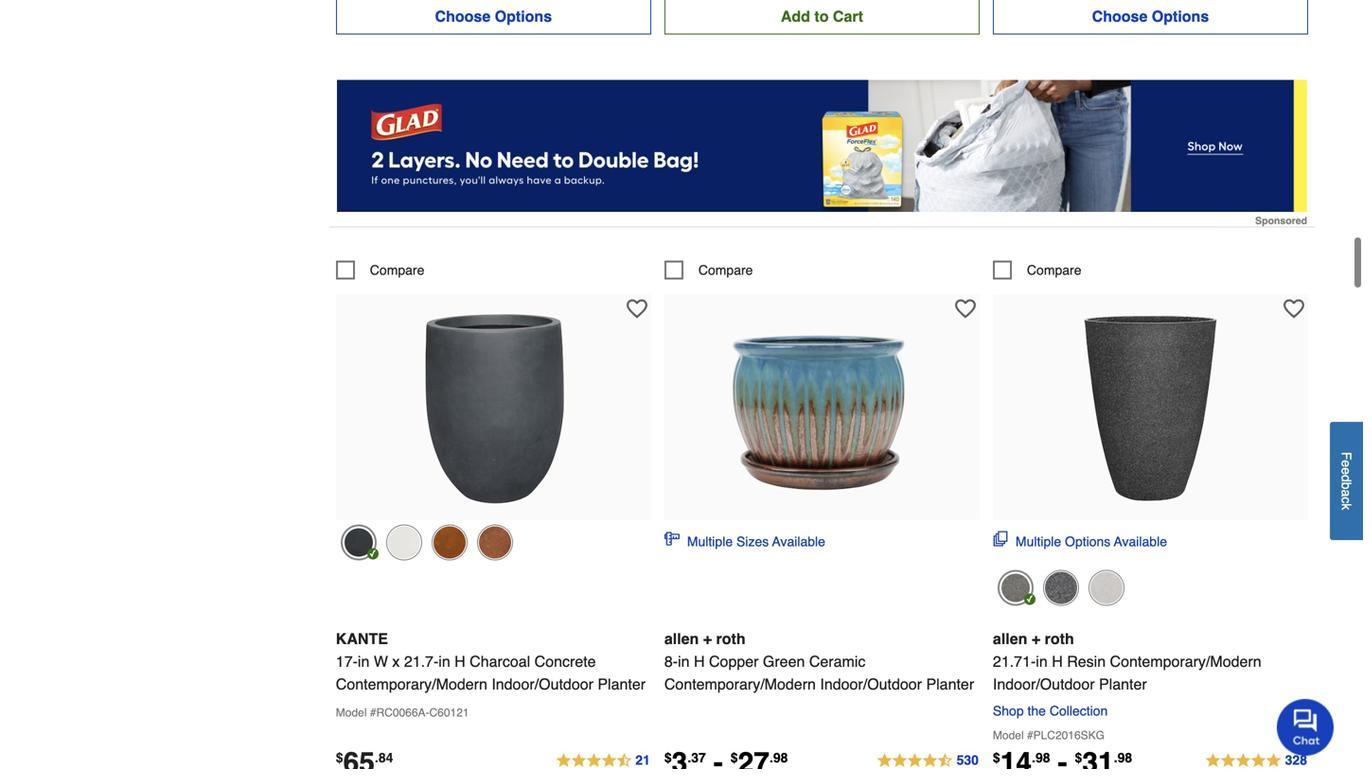 Task type: vqa. For each thing, say whether or not it's contained in the screenshot.
the left 4.5 Stars "image"
yes



Task type: describe. For each thing, give the bounding box(es) containing it.
the
[[1028, 704, 1046, 719]]

available for multiple options available
[[1114, 534, 1167, 549]]

2 .98 from the left
[[1032, 751, 1050, 766]]

actual price $65.84 element
[[336, 747, 393, 770]]

compare for 5001941611 element
[[1027, 263, 1082, 278]]

4.5 stars image for .84
[[555, 750, 651, 770]]

model # rc0066a-c60121
[[336, 707, 469, 720]]

1002607674 element
[[336, 261, 424, 280]]

530 button
[[876, 750, 980, 770]]

1 e from the top
[[1339, 460, 1354, 468]]

ceramic
[[809, 653, 866, 671]]

# for rc0066a-c60121
[[370, 707, 376, 720]]

+ for 21.71-
[[1032, 630, 1041, 648]]

iron oxide image
[[477, 525, 513, 561]]

.37
[[688, 751, 706, 766]]

allen + roth 21.71-in h resin contemporary/modern indoor/outdoor planter image
[[1047, 304, 1255, 513]]

c60121
[[429, 707, 469, 720]]

roth for resin
[[1045, 630, 1074, 648]]

$14.98-$31.98 element
[[993, 747, 1132, 770]]

allen + roth 21.71-in h resin contemporary/modern indoor/outdoor planter
[[993, 630, 1262, 693]]

cart
[[833, 7, 863, 25]]

17-
[[336, 653, 358, 671]]

k
[[1339, 504, 1354, 510]]

multiple sizes available link
[[664, 531, 825, 551]]

add to cart
[[781, 7, 863, 25]]

concrete
[[535, 653, 596, 671]]

2 in from the left
[[439, 653, 450, 671]]

1 choose from the left
[[435, 7, 491, 25]]

multiple options available
[[1016, 534, 1167, 549]]

f e e d b a c k
[[1339, 452, 1354, 510]]

b
[[1339, 482, 1354, 490]]

model for model # plc2016skg
[[993, 729, 1024, 743]]

21
[[635, 753, 650, 768]]

planter inside allen + roth 8-in h copper green ceramic contemporary/modern indoor/outdoor planter
[[926, 676, 974, 693]]

d
[[1339, 475, 1354, 482]]

in inside allen + roth 21.71-in h resin contemporary/modern indoor/outdoor planter
[[1036, 653, 1048, 671]]

indoor/outdoor inside allen + roth 8-in h copper green ceramic contemporary/modern indoor/outdoor planter
[[820, 676, 922, 693]]

resin
[[1067, 653, 1106, 671]]

530
[[957, 753, 979, 768]]

allen for 8-
[[664, 630, 699, 648]]

in inside allen + roth 8-in h copper green ceramic contemporary/modern indoor/outdoor planter
[[678, 653, 690, 671]]

+ for 8-
[[703, 630, 712, 648]]

collection
[[1050, 704, 1108, 719]]

h for 8-in h copper green ceramic contemporary/modern indoor/outdoor planter
[[694, 653, 705, 671]]

21.71-
[[993, 653, 1036, 671]]

21 button
[[555, 750, 651, 770]]

advertisement region
[[337, 80, 1307, 227]]

$ for .98
[[993, 751, 1000, 766]]

charcoal
[[470, 653, 530, 671]]

h for 21.71-in h resin contemporary/modern indoor/outdoor planter
[[1052, 653, 1063, 671]]

1 in from the left
[[358, 653, 370, 671]]

shop the collection
[[993, 704, 1108, 719]]

heart outline image
[[955, 299, 976, 319]]

allen + roth 8-in h copper green ceramic contemporary/modern indoor/outdoor planter
[[664, 630, 974, 693]]

allen for 21.71-
[[993, 630, 1028, 648]]

2 heart outline image from the left
[[1284, 299, 1304, 319]]

$3.37-$27.98 element
[[664, 747, 788, 770]]

contemporary/modern inside allen + roth 21.71-in h resin contemporary/modern indoor/outdoor planter
[[1110, 653, 1262, 671]]

a
[[1339, 490, 1354, 497]]

.98 for .37
[[770, 751, 788, 766]]

5 stars image
[[1205, 750, 1308, 770]]

contemporary/modern inside kante 17-in w x 21.7-in h charcoal concrete contemporary/modern indoor/outdoor planter
[[336, 676, 487, 693]]

roth for copper
[[716, 630, 746, 648]]

$ for .37
[[664, 751, 672, 766]]

1 choose options link from the left
[[336, 0, 651, 34]]

plc2016skg
[[1033, 729, 1105, 743]]

planter inside allen + roth 21.71-in h resin contemporary/modern indoor/outdoor planter
[[1099, 676, 1147, 693]]

w
[[374, 653, 388, 671]]

charcoal image
[[341, 525, 377, 561]]

black image
[[998, 570, 1034, 606]]



Task type: locate. For each thing, give the bounding box(es) containing it.
1 indoor/outdoor from the left
[[492, 676, 594, 693]]

allen up 8- at the bottom left of the page
[[664, 630, 699, 648]]

available
[[772, 534, 825, 549], [1114, 534, 1167, 549]]

x
[[392, 653, 400, 671]]

white image left faux rusty metal icon
[[386, 525, 422, 561]]

grey image
[[1043, 570, 1079, 606]]

$ right 21
[[664, 751, 672, 766]]

sizes
[[736, 534, 769, 549]]

1 horizontal spatial +
[[1032, 630, 1041, 648]]

+ up the "copper"
[[703, 630, 712, 648]]

0 horizontal spatial options
[[495, 7, 552, 25]]

# for plc2016skg
[[1027, 729, 1033, 743]]

multiple inside multiple sizes available link
[[687, 534, 733, 549]]

0 horizontal spatial #
[[370, 707, 376, 720]]

1 horizontal spatial allen
[[993, 630, 1028, 648]]

1 available from the left
[[772, 534, 825, 549]]

shop the collection link
[[993, 704, 1116, 719]]

3 compare from the left
[[1027, 263, 1082, 278]]

2 horizontal spatial contemporary/modern
[[1110, 653, 1262, 671]]

h right 8- at the bottom left of the page
[[694, 653, 705, 671]]

roth inside allen + roth 8-in h copper green ceramic contemporary/modern indoor/outdoor planter
[[716, 630, 746, 648]]

allen + roth 8-in h copper green ceramic contemporary/modern indoor/outdoor planter image
[[718, 304, 926, 513]]

multiple options available link
[[993, 531, 1167, 551]]

chat invite button image
[[1277, 699, 1335, 756]]

0 vertical spatial white image
[[386, 525, 422, 561]]

0 horizontal spatial available
[[772, 534, 825, 549]]

multiple
[[687, 534, 733, 549], [1016, 534, 1061, 549]]

0 vertical spatial model
[[336, 707, 367, 720]]

add
[[781, 7, 810, 25]]

.98
[[770, 751, 788, 766], [1032, 751, 1050, 766], [1114, 751, 1132, 766]]

1 horizontal spatial available
[[1114, 534, 1167, 549]]

compare inside 1002607674 element
[[370, 263, 424, 278]]

1 heart outline image from the left
[[627, 299, 647, 319]]

h left resin
[[1052, 653, 1063, 671]]

h
[[455, 653, 466, 671], [694, 653, 705, 671], [1052, 653, 1063, 671]]

0 horizontal spatial roth
[[716, 630, 746, 648]]

328 button
[[1205, 750, 1308, 770]]

rc0066a-
[[376, 707, 429, 720]]

1 .98 from the left
[[770, 751, 788, 766]]

0 horizontal spatial choose
[[435, 7, 491, 25]]

2 horizontal spatial indoor/outdoor
[[993, 676, 1095, 693]]

1 horizontal spatial white image
[[1089, 570, 1125, 606]]

1 horizontal spatial heart outline image
[[1284, 299, 1304, 319]]

multiple for multiple sizes available
[[687, 534, 733, 549]]

contemporary/modern
[[1110, 653, 1262, 671], [336, 676, 487, 693], [664, 676, 816, 693]]

roth
[[716, 630, 746, 648], [1045, 630, 1074, 648]]

1 h from the left
[[455, 653, 466, 671]]

compare inside 3831143 element
[[699, 263, 753, 278]]

1 4.5 stars image from the left
[[555, 750, 651, 770]]

3 h from the left
[[1052, 653, 1063, 671]]

.98 right .37 on the right of the page
[[770, 751, 788, 766]]

1 horizontal spatial contemporary/modern
[[664, 676, 816, 693]]

.98 for .98
[[1114, 751, 1132, 766]]

5001941611 element
[[993, 261, 1082, 280]]

multiple inside multiple options available link
[[1016, 534, 1061, 549]]

4.5 stars image containing 530
[[876, 750, 980, 770]]

in left w
[[358, 653, 370, 671]]

allen inside allen + roth 8-in h copper green ceramic contemporary/modern indoor/outdoor planter
[[664, 630, 699, 648]]

328
[[1285, 753, 1307, 768]]

0 horizontal spatial white image
[[386, 525, 422, 561]]

h inside allen + roth 8-in h copper green ceramic contemporary/modern indoor/outdoor planter
[[694, 653, 705, 671]]

multiple left sizes
[[687, 534, 733, 549]]

multiple up "grey" icon
[[1016, 534, 1061, 549]]

1 horizontal spatial choose
[[1092, 7, 1148, 25]]

kante
[[336, 630, 388, 648]]

3 indoor/outdoor from the left
[[993, 676, 1095, 693]]

in left the "copper"
[[678, 653, 690, 671]]

2 horizontal spatial h
[[1052, 653, 1063, 671]]

1 horizontal spatial choose options link
[[993, 0, 1308, 34]]

e
[[1339, 460, 1354, 468], [1339, 468, 1354, 475]]

1 horizontal spatial roth
[[1045, 630, 1074, 648]]

model up the actual price $65.84 element
[[336, 707, 367, 720]]

contemporary/modern inside allen + roth 8-in h copper green ceramic contemporary/modern indoor/outdoor planter
[[664, 676, 816, 693]]

4.5 stars image for .37
[[876, 750, 980, 770]]

0 horizontal spatial heart outline image
[[627, 299, 647, 319]]

1 horizontal spatial compare
[[699, 263, 753, 278]]

1 horizontal spatial h
[[694, 653, 705, 671]]

2 roth from the left
[[1045, 630, 1074, 648]]

3 .98 from the left
[[1114, 751, 1132, 766]]

2 compare from the left
[[699, 263, 753, 278]]

1 allen from the left
[[664, 630, 699, 648]]

options for 2nd choose options link from the right
[[495, 7, 552, 25]]

model
[[336, 707, 367, 720], [993, 729, 1024, 743]]

# up the actual price $65.84 element
[[370, 707, 376, 720]]

multiple sizes available
[[687, 534, 825, 549]]

white image
[[386, 525, 422, 561], [1089, 570, 1125, 606]]

allen inside allen + roth 21.71-in h resin contemporary/modern indoor/outdoor planter
[[993, 630, 1028, 648]]

0 horizontal spatial +
[[703, 630, 712, 648]]

2 available from the left
[[1114, 534, 1167, 549]]

indoor/outdoor
[[492, 676, 594, 693], [820, 676, 922, 693], [993, 676, 1095, 693]]

1 horizontal spatial indoor/outdoor
[[820, 676, 922, 693]]

h inside allen + roth 21.71-in h resin contemporary/modern indoor/outdoor planter
[[1052, 653, 1063, 671]]

5 $ from the left
[[1075, 751, 1082, 766]]

e up d
[[1339, 460, 1354, 468]]

planter
[[598, 676, 646, 693], [926, 676, 974, 693], [1099, 676, 1147, 693]]

0 horizontal spatial multiple
[[687, 534, 733, 549]]

model down shop
[[993, 729, 1024, 743]]

0 vertical spatial #
[[370, 707, 376, 720]]

roth up the "copper"
[[716, 630, 746, 648]]

planter inside kante 17-in w x 21.7-in h charcoal concrete contemporary/modern indoor/outdoor planter
[[598, 676, 646, 693]]

+ inside allen + roth 21.71-in h resin contemporary/modern indoor/outdoor planter
[[1032, 630, 1041, 648]]

0 horizontal spatial indoor/outdoor
[[492, 676, 594, 693]]

2 + from the left
[[1032, 630, 1041, 648]]

$ right .37 on the right of the page
[[731, 751, 738, 766]]

.98 inside $3.37-$27.98 element
[[770, 751, 788, 766]]

planter up 530
[[926, 676, 974, 693]]

3 in from the left
[[678, 653, 690, 671]]

1 compare from the left
[[370, 263, 424, 278]]

0 horizontal spatial choose options
[[435, 7, 552, 25]]

c
[[1339, 497, 1354, 504]]

options inside multiple options available link
[[1065, 534, 1111, 549]]

allen
[[664, 630, 699, 648], [993, 630, 1028, 648]]

21.7-
[[404, 653, 439, 671]]

1 horizontal spatial choose options
[[1092, 7, 1209, 25]]

$
[[336, 751, 343, 766], [664, 751, 672, 766], [731, 751, 738, 766], [993, 751, 1000, 766], [1075, 751, 1082, 766]]

$ right 530
[[993, 751, 1000, 766]]

+ up 21.71-
[[1032, 630, 1041, 648]]

2 horizontal spatial .98
[[1114, 751, 1132, 766]]

1 horizontal spatial 4.5 stars image
[[876, 750, 980, 770]]

1 horizontal spatial multiple
[[1016, 534, 1061, 549]]

2 $ from the left
[[664, 751, 672, 766]]

indoor/outdoor inside kante 17-in w x 21.7-in h charcoal concrete contemporary/modern indoor/outdoor planter
[[492, 676, 594, 693]]

white image right "grey" icon
[[1089, 570, 1125, 606]]

f e e d b a c k button
[[1330, 422, 1363, 540]]

compare for 3831143 element
[[699, 263, 753, 278]]

e up b
[[1339, 468, 1354, 475]]

choose options for 2nd choose options link from the right
[[435, 7, 552, 25]]

options for second choose options link from left
[[1152, 7, 1209, 25]]

to
[[815, 7, 829, 25]]

add to cart button
[[664, 0, 980, 34]]

choose options for second choose options link from left
[[1092, 7, 1209, 25]]

.98 down shop the collection link
[[1114, 751, 1132, 766]]

indoor/outdoor up the shop the collection
[[993, 676, 1095, 693]]

available for multiple sizes available
[[772, 534, 825, 549]]

4 in from the left
[[1036, 653, 1048, 671]]

$ for .84
[[336, 751, 343, 766]]

model for model # rc0066a-c60121
[[336, 707, 367, 720]]

4 $ from the left
[[993, 751, 1000, 766]]

2 h from the left
[[694, 653, 705, 671]]

0 horizontal spatial planter
[[598, 676, 646, 693]]

# down 'the'
[[1027, 729, 1033, 743]]

3 planter from the left
[[1099, 676, 1147, 693]]

2 planter from the left
[[926, 676, 974, 693]]

2 multiple from the left
[[1016, 534, 1061, 549]]

3831143 element
[[664, 261, 753, 280]]

1 planter from the left
[[598, 676, 646, 693]]

compare for 1002607674 element
[[370, 263, 424, 278]]

+ inside allen + roth 8-in h copper green ceramic contemporary/modern indoor/outdoor planter
[[703, 630, 712, 648]]

shop
[[993, 704, 1024, 719]]

.98 down model # plc2016skg
[[1032, 751, 1050, 766]]

$ left .84
[[336, 751, 343, 766]]

4.5 stars image containing 21
[[555, 750, 651, 770]]

1 vertical spatial white image
[[1089, 570, 1125, 606]]

kante 17-in w x 21.7-in h charcoal concrete contemporary/modern indoor/outdoor planter
[[336, 630, 646, 693]]

faux rusty metal image
[[431, 525, 467, 561]]

2 choose from the left
[[1092, 7, 1148, 25]]

0 horizontal spatial model
[[336, 707, 367, 720]]

in
[[358, 653, 370, 671], [439, 653, 450, 671], [678, 653, 690, 671], [1036, 653, 1048, 671]]

in left resin
[[1036, 653, 1048, 671]]

2 choose options link from the left
[[993, 0, 1308, 34]]

indoor/outdoor inside allen + roth 21.71-in h resin contemporary/modern indoor/outdoor planter
[[993, 676, 1095, 693]]

h inside kante 17-in w x 21.7-in h charcoal concrete contemporary/modern indoor/outdoor planter
[[455, 653, 466, 671]]

indoor/outdoor down "concrete"
[[492, 676, 594, 693]]

.84
[[375, 751, 393, 766]]

1 roth from the left
[[716, 630, 746, 648]]

4.5 stars image
[[555, 750, 651, 770], [876, 750, 980, 770]]

2 4.5 stars image from the left
[[876, 750, 980, 770]]

planter down resin
[[1099, 676, 1147, 693]]

3 $ from the left
[[731, 751, 738, 766]]

multiple for multiple options available
[[1016, 534, 1061, 549]]

roth inside allen + roth 21.71-in h resin contemporary/modern indoor/outdoor planter
[[1045, 630, 1074, 648]]

in right x
[[439, 653, 450, 671]]

0 horizontal spatial .98
[[770, 751, 788, 766]]

1 horizontal spatial model
[[993, 729, 1024, 743]]

allen up 21.71-
[[993, 630, 1028, 648]]

choose options
[[435, 7, 552, 25], [1092, 7, 1209, 25]]

#
[[370, 707, 376, 720], [1027, 729, 1033, 743]]

2 choose options from the left
[[1092, 7, 1209, 25]]

1 horizontal spatial options
[[1065, 534, 1111, 549]]

0 horizontal spatial 4.5 stars image
[[555, 750, 651, 770]]

1 horizontal spatial planter
[[926, 676, 974, 693]]

8-
[[664, 653, 678, 671]]

0 horizontal spatial contemporary/modern
[[336, 676, 487, 693]]

h right 21.7- on the bottom left
[[455, 653, 466, 671]]

2 allen from the left
[[993, 630, 1028, 648]]

1 multiple from the left
[[687, 534, 733, 549]]

1 + from the left
[[703, 630, 712, 648]]

1 vertical spatial #
[[1027, 729, 1033, 743]]

indoor/outdoor down ceramic
[[820, 676, 922, 693]]

0 horizontal spatial h
[[455, 653, 466, 671]]

2 horizontal spatial options
[[1152, 7, 1209, 25]]

$ down plc2016skg
[[1075, 751, 1082, 766]]

compare inside 5001941611 element
[[1027, 263, 1082, 278]]

1 horizontal spatial #
[[1027, 729, 1033, 743]]

heart outline image
[[627, 299, 647, 319], [1284, 299, 1304, 319]]

2 e from the top
[[1339, 468, 1354, 475]]

1 vertical spatial model
[[993, 729, 1024, 743]]

0 horizontal spatial compare
[[370, 263, 424, 278]]

green
[[763, 653, 805, 671]]

2 horizontal spatial planter
[[1099, 676, 1147, 693]]

options
[[495, 7, 552, 25], [1152, 7, 1209, 25], [1065, 534, 1111, 549]]

compare
[[370, 263, 424, 278], [699, 263, 753, 278], [1027, 263, 1082, 278]]

model # plc2016skg
[[993, 729, 1105, 743]]

1 choose options from the left
[[435, 7, 552, 25]]

roth up resin
[[1045, 630, 1074, 648]]

choose options link
[[336, 0, 651, 34], [993, 0, 1308, 34]]

2 indoor/outdoor from the left
[[820, 676, 922, 693]]

2 horizontal spatial compare
[[1027, 263, 1082, 278]]

0 horizontal spatial allen
[[664, 630, 699, 648]]

planter up 21 button
[[598, 676, 646, 693]]

+
[[703, 630, 712, 648], [1032, 630, 1041, 648]]

1 horizontal spatial .98
[[1032, 751, 1050, 766]]

0 horizontal spatial choose options link
[[336, 0, 651, 34]]

copper
[[709, 653, 759, 671]]

choose
[[435, 7, 491, 25], [1092, 7, 1148, 25]]

1 $ from the left
[[336, 751, 343, 766]]

f
[[1339, 452, 1354, 460]]

kante 17-in w x 21.7-in h charcoal concrete contemporary/modern indoor/outdoor planter image
[[389, 304, 598, 513]]



